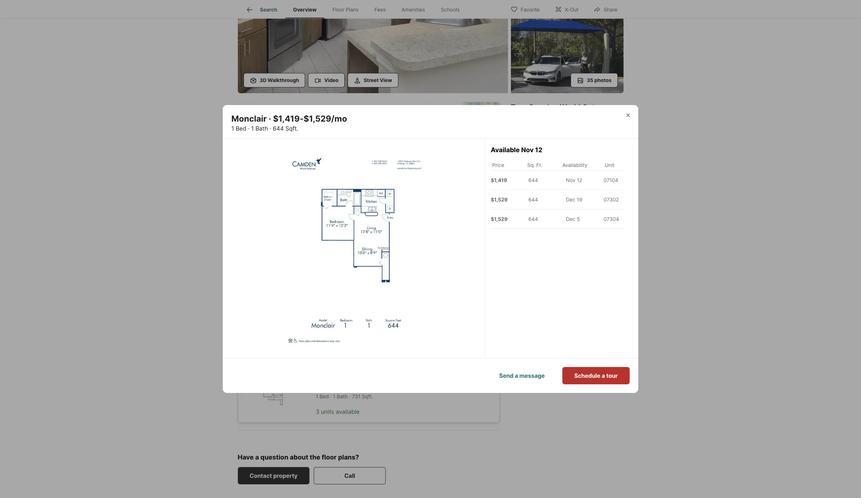 Task type: vqa. For each thing, say whether or not it's contained in the screenshot.
Contact button corresponding to (262) 425-5969
no



Task type: describe. For each thing, give the bounding box(es) containing it.
schedule a tour button
[[563, 367, 630, 384]]

a for schedule
[[602, 372, 605, 379]]

plans?
[[338, 453, 359, 461]]

$1,489-
[[316, 317, 341, 325]]

0 horizontal spatial image image
[[238, 0, 508, 93]]

5
[[577, 216, 580, 222]]

call button
[[314, 467, 386, 485]]

pointe
[[352, 104, 369, 111]]

about
[[290, 453, 308, 461]]

2 for 2 nov
[[563, 153, 569, 166]]

send a message
[[499, 372, 545, 379]]

bed for 1 bed (3)
[[340, 194, 349, 200]]

wednesday
[[515, 147, 542, 152]]

644 for dec 19
[[529, 197, 538, 203]]

1 horizontal spatial image image
[[511, 1, 624, 93]]

floor
[[322, 453, 337, 461]]

07104
[[604, 177, 618, 183]]

(3) for 1 bed (3)
[[351, 194, 358, 200]]

3d walkthrough button
[[244, 73, 305, 87]]

unit
[[605, 162, 615, 168]]

bath inside monclair · $1,419-$1,529/mo 1 bed · 1 bath · 644 sqft.
[[256, 125, 268, 132]]

have a question about the floor plans?
[[238, 453, 359, 461]]

2 3 units available from the top
[[316, 408, 360, 415]]

tour
[[511, 103, 527, 112]]

cir
[[371, 104, 378, 111]]

monclair $1,419-$1,529/mo
[[316, 243, 374, 260]]

contact
[[250, 472, 272, 480]]

bed for 2 bed (3)
[[384, 194, 393, 200]]

available nov 12
[[491, 146, 543, 154]]

map entry image
[[463, 102, 499, 138]]

fees tab
[[367, 1, 394, 18]]

761
[[352, 329, 360, 335]]

orlando
[[381, 104, 403, 111]]

2 option from the left
[[547, 118, 585, 135]]

favorite
[[521, 6, 540, 12]]

2 available from the top
[[336, 408, 360, 415]]

35
[[587, 77, 594, 83]]

amenities tab
[[394, 1, 433, 18]]

tab list containing search
[[238, 0, 474, 18]]

bath for 1 bed · 1 bath · 761 sqft.
[[337, 329, 348, 335]]

sqft. for 1 bed · 1 bath · 761 sqft.
[[362, 329, 373, 335]]

$1,489-$1,589/mo
[[316, 317, 375, 325]]

644 down "monclair $1,419-$1,529/mo"
[[352, 264, 362, 270]]

1 bed (3)
[[336, 194, 358, 200]]

send
[[499, 372, 514, 379]]

1 bed · 1 bath · 731 sqft.
[[316, 394, 373, 400]]

2 vertical spatial 3
[[316, 408, 320, 415]]

hayworth image
[[250, 312, 299, 346]]

monclair for ·
[[231, 114, 267, 124]]

1 , from the left
[[378, 104, 380, 111]]

07302
[[604, 197, 619, 203]]

3 nov
[[598, 153, 608, 172]]

crestwood image
[[250, 377, 299, 411]]

message
[[520, 372, 545, 379]]

dec for dec 5
[[566, 216, 576, 222]]

street view button
[[348, 73, 398, 87]]

$1,589/mo
[[341, 317, 375, 325]]

nov for 3
[[598, 166, 608, 172]]

nov 12
[[566, 177, 583, 183]]

1 inside 1 bed (3) tab
[[336, 194, 339, 200]]

street
[[364, 77, 379, 83]]

07304
[[604, 216, 619, 222]]

overview
[[293, 7, 317, 13]]

floor
[[333, 7, 345, 13]]

amenities
[[402, 7, 425, 13]]

camden world gateway 14501 gateway pointe cir , orlando , fl 32821
[[238, 104, 431, 111]]

/mo
[[272, 118, 288, 128]]

(3) for 2 bed (3)
[[395, 194, 401, 200]]

$1,419
[[491, 177, 507, 183]]

3 option from the left
[[585, 118, 624, 135]]

tour inside button
[[575, 190, 587, 198]]

share
[[604, 6, 617, 12]]

ft.
[[537, 162, 543, 168]]

731
[[352, 394, 360, 400]]

0 horizontal spatial world
[[263, 104, 279, 111]]

fl
[[406, 104, 412, 111]]

favorite button
[[505, 2, 546, 16]]

video
[[324, 77, 339, 83]]

1 horizontal spatial gateway
[[326, 104, 350, 111]]

sqft. for 1 bed · 1 bath · 731 sqft.
[[362, 394, 373, 400]]

contact property button
[[238, 467, 309, 485]]

sq.
[[527, 162, 535, 168]]

(1)
[[481, 194, 487, 200]]

the
[[310, 453, 320, 461]]

share button
[[588, 2, 624, 16]]

19
[[577, 197, 582, 203]]

1- for 2
[[336, 118, 344, 128]]

1 horizontal spatial world
[[560, 103, 581, 112]]

photos
[[595, 77, 612, 83]]

search
[[260, 7, 277, 13]]

nov for 2
[[561, 166, 570, 172]]

3d
[[260, 77, 267, 83]]

$1,419+ /mo price
[[238, 118, 288, 136]]

tab list containing 1 bed (3)
[[238, 187, 500, 207]]

bed for 1 bed · 1 bath · 761 sqft.
[[320, 329, 329, 335]]

wednesday 1 nov
[[515, 147, 542, 172]]

1 option from the left
[[511, 118, 547, 135]]

search link
[[246, 5, 277, 14]]

tour inside button
[[606, 372, 618, 379]]

2 bed (3)
[[379, 194, 401, 200]]

$1,529 for dec 5
[[491, 216, 508, 222]]

have
[[238, 453, 254, 461]]

schools
[[441, 7, 460, 13]]

or
[[563, 212, 571, 219]]

a for send
[[515, 372, 518, 379]]

schedule a tour
[[574, 372, 618, 379]]

contact property
[[250, 472, 298, 480]]

video button
[[308, 73, 345, 87]]

floor plans
[[333, 7, 359, 13]]

1 vertical spatial 12
[[577, 177, 583, 183]]



Task type: locate. For each thing, give the bounding box(es) containing it.
2 $1,529 from the top
[[491, 216, 508, 222]]

1 bed · 1 bath · 761 sqft.
[[316, 329, 373, 335]]

0 horizontal spatial 12
[[535, 146, 543, 154]]

1 horizontal spatial 12
[[577, 177, 583, 183]]

units down '1 bed · 1 bath · 731 sqft.'
[[321, 408, 334, 415]]

sqft. right 761
[[362, 329, 373, 335]]

1 horizontal spatial monclair
[[316, 243, 336, 249]]

x-out button
[[549, 2, 585, 16]]

2 up nov 12
[[563, 153, 569, 166]]

1 horizontal spatial 2
[[379, 194, 382, 200]]

·
[[269, 114, 271, 124], [248, 125, 250, 132], [270, 125, 271, 132], [330, 264, 332, 270], [349, 264, 351, 270], [330, 329, 332, 335], [349, 329, 351, 335], [330, 394, 332, 400], [349, 394, 351, 400]]

a inside button
[[515, 372, 518, 379]]

0 horizontal spatial monclair
[[231, 114, 267, 124]]

option down tour
[[511, 118, 547, 135]]

1 horizontal spatial schedule
[[574, 372, 601, 379]]

0 vertical spatial $1,419-
[[273, 114, 304, 124]]

nov up the sq.
[[521, 146, 534, 154]]

street view
[[364, 77, 392, 83]]

monclair up "1 bed · 1 bath · 644 sqft."
[[316, 243, 336, 249]]

2 (3) from the left
[[395, 194, 401, 200]]

sqft. left 1-4
[[286, 125, 298, 132]]

schools tab
[[433, 1, 468, 18]]

2 bed (3) tab
[[369, 188, 412, 206]]

$1,529/mo inside monclair · $1,419-$1,529/mo 1 bed · 1 bath · 644 sqft.
[[304, 114, 347, 124]]

$1,419- up "1 bed · 1 bath · 644 sqft."
[[316, 252, 340, 260]]

sq. ft.
[[527, 162, 543, 168]]

$1,419+
[[238, 118, 270, 128]]

1 vertical spatial 3 units available
[[316, 408, 360, 415]]

1 tab list from the top
[[238, 0, 474, 18]]

2 nov
[[561, 153, 570, 172]]

1 (3) from the left
[[351, 194, 358, 200]]

1 vertical spatial units
[[321, 408, 334, 415]]

tour camden world gateway
[[511, 103, 614, 112]]

schedule inside schedule tour button
[[548, 190, 574, 198]]

2 down camden world gateway 14501 gateway pointe cir , orlando , fl 32821
[[344, 118, 349, 128]]

644 down "sq. ft."
[[529, 177, 538, 183]]

monclair image
[[279, 146, 437, 350]]

2 right 1 bed (3) tab
[[379, 194, 382, 200]]

1 vertical spatial $1,419-
[[316, 252, 340, 260]]

monclair inside "monclair $1,419-$1,529/mo"
[[316, 243, 336, 249]]

floor plans tab
[[325, 1, 367, 18]]

1 bed (3) tab
[[326, 188, 369, 206]]

644 left the schedule tour
[[529, 197, 538, 203]]

1 vertical spatial monclair
[[316, 243, 336, 249]]

dec for dec 19
[[566, 197, 576, 203]]

3d walkthrough
[[260, 77, 299, 83]]

$1,419- left 1-4
[[273, 114, 304, 124]]

1 horizontal spatial 1-
[[336, 118, 344, 128]]

0 horizontal spatial $1,419-
[[273, 114, 304, 124]]

1-2
[[336, 118, 349, 128]]

0 vertical spatial available
[[336, 343, 360, 351]]

0 horizontal spatial ,
[[378, 104, 380, 111]]

1 horizontal spatial price
[[492, 162, 504, 168]]

monclair for $1,419-
[[316, 243, 336, 249]]

schedule for schedule a tour
[[574, 372, 601, 379]]

644 left 'or'
[[529, 216, 538, 222]]

1 vertical spatial 3
[[316, 343, 320, 351]]

nov inside wednesday 1 nov
[[524, 166, 533, 172]]

1 dec from the top
[[566, 197, 576, 203]]

2 dec from the top
[[566, 216, 576, 222]]

bath
[[256, 125, 268, 132], [337, 264, 348, 270], [337, 329, 348, 335], [337, 394, 348, 400]]

2 tab list from the top
[[238, 187, 500, 207]]

schedule tour
[[548, 190, 587, 198]]

next image
[[615, 154, 626, 166]]

1 horizontal spatial a
[[515, 372, 518, 379]]

sqft. right 731
[[362, 394, 373, 400]]

1 vertical spatial $1,529
[[491, 216, 508, 222]]

1 horizontal spatial $1,419-
[[316, 252, 340, 260]]

available down 1 bed · 1 bath · 761 sqft.
[[336, 343, 360, 351]]

0 horizontal spatial tour
[[575, 190, 587, 198]]

$1,529/mo down 14501
[[304, 114, 347, 124]]

availability
[[562, 162, 588, 168]]

, left fl
[[403, 104, 404, 111]]

2 for 2 bed (3)
[[379, 194, 382, 200]]

units
[[321, 343, 334, 351], [321, 408, 334, 415]]

1 horizontal spatial camden
[[529, 103, 558, 112]]

, left orlando
[[378, 104, 380, 111]]

schedule tour button
[[511, 185, 624, 203]]

1 horizontal spatial (3)
[[395, 194, 401, 200]]

$1,419- inside monclair · $1,419-$1,529/mo 1 bed · 1 bath · 644 sqft.
[[273, 114, 304, 124]]

,
[[378, 104, 380, 111], [403, 104, 404, 111]]

$1,419-
[[273, 114, 304, 124], [316, 252, 340, 260]]

dec left 19
[[566, 197, 576, 203]]

0 vertical spatial $1,529/mo
[[304, 114, 347, 124]]

1- for 4
[[305, 118, 313, 128]]

option
[[511, 118, 547, 135], [547, 118, 585, 135], [585, 118, 624, 135]]

0 horizontal spatial (3)
[[351, 194, 358, 200]]

bath for 1 bed · 1 bath · 731 sqft.
[[337, 394, 348, 400]]

list box
[[511, 118, 624, 135]]

0 horizontal spatial a
[[255, 453, 259, 461]]

0 horizontal spatial gateway
[[281, 104, 306, 111]]

4 inside tab
[[466, 194, 469, 200]]

1 units from the top
[[321, 343, 334, 351]]

option up 3 nov at the top of page
[[585, 118, 624, 135]]

world
[[560, 103, 581, 112], [263, 104, 279, 111]]

2 vertical spatial 2
[[379, 194, 382, 200]]

644 for dec 5
[[529, 216, 538, 222]]

3
[[599, 153, 606, 166], [316, 343, 320, 351], [316, 408, 320, 415]]

bed for 4 bed (1)
[[471, 194, 480, 200]]

view
[[380, 77, 392, 83]]

0 vertical spatial monclair
[[231, 114, 267, 124]]

0 horizontal spatial schedule
[[548, 190, 574, 198]]

644 inside monclair · $1,419-$1,529/mo 1 bed · 1 bath · 644 sqft.
[[273, 125, 284, 132]]

2 inside 2 nov
[[563, 153, 569, 166]]

bed
[[236, 125, 246, 132], [340, 194, 349, 200], [384, 194, 393, 200], [471, 194, 480, 200], [320, 264, 329, 270], [320, 329, 329, 335], [320, 394, 329, 400]]

0 vertical spatial $1,529
[[491, 197, 508, 203]]

1- down 14501
[[305, 118, 313, 128]]

gateway up monclair · $1,419-$1,529/mo 1 bed · 1 bath · 644 sqft.
[[281, 104, 306, 111]]

nov up '07104' in the right of the page
[[598, 166, 608, 172]]

3 down $1,489- at left
[[316, 343, 320, 351]]

2 units from the top
[[321, 408, 334, 415]]

1 horizontal spatial ,
[[403, 104, 404, 111]]

nov for available
[[521, 146, 534, 154]]

3 down '1 bed · 1 bath · 731 sqft.'
[[316, 408, 320, 415]]

dec 5
[[566, 216, 580, 222]]

available
[[336, 343, 360, 351], [336, 408, 360, 415]]

tab list
[[238, 0, 474, 18], [238, 187, 500, 207]]

1 $1,529 from the top
[[491, 197, 508, 203]]

1-4
[[305, 118, 319, 128]]

1 vertical spatial 2
[[563, 153, 569, 166]]

0 horizontal spatial camden
[[238, 104, 261, 111]]

tab
[[282, 188, 326, 206]]

image image
[[238, 0, 508, 93], [511, 1, 624, 93]]

2 , from the left
[[403, 104, 404, 111]]

available
[[491, 146, 520, 154]]

bed for 1 bed · 1 bath · 731 sqft.
[[320, 394, 329, 400]]

monclair
[[231, 114, 267, 124], [316, 243, 336, 249]]

4
[[313, 118, 319, 128], [466, 194, 469, 200]]

schedule inside "schedule a tour" button
[[574, 372, 601, 379]]

1 3 units available from the top
[[316, 343, 360, 351]]

1 horizontal spatial 4
[[466, 194, 469, 200]]

a inside button
[[602, 372, 605, 379]]

0 vertical spatial 3 units available
[[316, 343, 360, 351]]

monclair · $1,419-$1,529/mo 1 bed · 1 bath · 644 sqft.
[[231, 114, 347, 132]]

0 vertical spatial 2
[[344, 118, 349, 128]]

property
[[273, 472, 298, 480]]

$1,529/mo inside "monclair $1,419-$1,529/mo"
[[340, 252, 374, 260]]

gateway down 35 photos
[[582, 103, 614, 112]]

1 bed · 1 bath · 644 sqft.
[[316, 264, 374, 270]]

option down tour camden world gateway
[[547, 118, 585, 135]]

x-
[[565, 6, 570, 12]]

monclair left /mo
[[231, 114, 267, 124]]

2 horizontal spatial 2
[[563, 153, 569, 166]]

bath down the $1,489-$1,589/mo
[[337, 329, 348, 335]]

nov up schedule tour button in the top of the page
[[566, 177, 576, 183]]

3 units available down '1 bed · 1 bath · 731 sqft.'
[[316, 408, 360, 415]]

644 for nov 12
[[529, 177, 538, 183]]

out
[[570, 6, 579, 12]]

walkthrough
[[268, 77, 299, 83]]

bath down "monclair $1,419-$1,529/mo"
[[337, 264, 348, 270]]

1 vertical spatial 4
[[466, 194, 469, 200]]

call link
[[314, 467, 386, 485]]

bath for 1 bed · 1 bath · 644 sqft.
[[337, 264, 348, 270]]

x-out
[[565, 6, 579, 12]]

bed inside monclair · $1,419-$1,529/mo 1 bed · 1 bath · 644 sqft.
[[236, 125, 246, 132]]

1 1- from the left
[[305, 118, 313, 128]]

price inside monclair · $1,419-$1,529/mo dialog
[[492, 162, 504, 168]]

0 horizontal spatial 2
[[344, 118, 349, 128]]

nov left ft.
[[524, 166, 533, 172]]

bed for 1 bed · 1 bath · 644 sqft.
[[320, 264, 329, 270]]

35 photos
[[587, 77, 612, 83]]

fees
[[375, 7, 386, 13]]

call
[[344, 472, 355, 480]]

2 inside tab
[[379, 194, 382, 200]]

12 up ft.
[[535, 146, 543, 154]]

gateway up 1-2
[[326, 104, 350, 111]]

0 vertical spatial 4
[[313, 118, 319, 128]]

gateway
[[582, 103, 614, 112], [281, 104, 306, 111], [326, 104, 350, 111]]

1-
[[305, 118, 313, 128], [336, 118, 344, 128]]

0 vertical spatial 12
[[535, 146, 543, 154]]

$1,529/mo up "1 bed · 1 bath · 644 sqft."
[[340, 252, 374, 260]]

dec left 5 in the right of the page
[[566, 216, 576, 222]]

sqft. inside monclair · $1,419-$1,529/mo 1 bed · 1 bath · 644 sqft.
[[286, 125, 298, 132]]

schedule for schedule tour
[[548, 190, 574, 198]]

1 vertical spatial price
[[492, 162, 504, 168]]

sqft. for 1 bed · 1 bath · 644 sqft.
[[363, 264, 374, 270]]

3 units available down 1 bed · 1 bath · 761 sqft.
[[316, 343, 360, 351]]

bath left 731
[[337, 394, 348, 400]]

1 inside wednesday 1 nov
[[526, 153, 531, 166]]

0 vertical spatial units
[[321, 343, 334, 351]]

dec 19
[[566, 197, 582, 203]]

12 down the availability
[[577, 177, 583, 183]]

price inside $1,419+ /mo price
[[238, 129, 251, 136]]

2 horizontal spatial a
[[602, 372, 605, 379]]

send a message button
[[487, 367, 557, 384]]

price down $1,419+
[[238, 129, 251, 136]]

$1,529 right (1)
[[491, 197, 508, 203]]

1 vertical spatial schedule
[[574, 372, 601, 379]]

nov up nov 12
[[561, 166, 570, 172]]

4 bed (1)
[[466, 194, 487, 200]]

4 bed (1) tab
[[455, 188, 498, 206]]

units down 1 bed · 1 bath · 761 sqft.
[[321, 343, 334, 351]]

camden
[[529, 103, 558, 112], [238, 104, 261, 111]]

1 vertical spatial tour
[[606, 372, 618, 379]]

3 units available
[[316, 343, 360, 351], [316, 408, 360, 415]]

12
[[535, 146, 543, 154], [577, 177, 583, 183]]

0 vertical spatial schedule
[[548, 190, 574, 198]]

3 inside 3 nov
[[599, 153, 606, 166]]

0 vertical spatial dec
[[566, 197, 576, 203]]

bath left /mo
[[256, 125, 268, 132]]

plans
[[346, 7, 359, 13]]

$1,529 down the 4 bed (1) tab
[[491, 216, 508, 222]]

a for have
[[255, 453, 259, 461]]

1 vertical spatial dec
[[566, 216, 576, 222]]

14501
[[308, 104, 325, 111]]

4 left (1)
[[466, 194, 469, 200]]

2 1- from the left
[[336, 118, 344, 128]]

sqft. down "monclair $1,419-$1,529/mo"
[[363, 264, 374, 270]]

0 horizontal spatial 4
[[313, 118, 319, 128]]

4 down 14501
[[313, 118, 319, 128]]

monclair · $1,419-$1,529/mo dialog
[[206, 105, 639, 393]]

0 vertical spatial 3
[[599, 153, 606, 166]]

available down '1 bed · 1 bath · 731 sqft.'
[[336, 408, 360, 415]]

3 left next 'image'
[[599, 153, 606, 166]]

1
[[231, 125, 234, 132], [251, 125, 254, 132], [526, 153, 531, 166], [336, 194, 339, 200], [316, 264, 318, 270], [333, 264, 336, 270], [316, 329, 318, 335], [333, 329, 336, 335], [316, 394, 318, 400], [333, 394, 336, 400]]

price up $1,419
[[492, 162, 504, 168]]

sqft.
[[286, 125, 298, 132], [363, 264, 374, 270], [362, 329, 373, 335], [362, 394, 373, 400]]

$1,419- inside "monclair $1,419-$1,529/mo"
[[316, 252, 340, 260]]

1 horizontal spatial tour
[[606, 372, 618, 379]]

1 vertical spatial $1,529/mo
[[340, 252, 374, 260]]

question
[[261, 453, 288, 461]]

0 horizontal spatial 1-
[[305, 118, 313, 128]]

monclair inside monclair · $1,419-$1,529/mo 1 bed · 1 bath · 644 sqft.
[[231, 114, 267, 124]]

0 vertical spatial tab list
[[238, 0, 474, 18]]

644 right $1,419+
[[273, 125, 284, 132]]

$1,529 for dec 19
[[491, 197, 508, 203]]

camden right tour
[[529, 103, 558, 112]]

1 available from the top
[[336, 343, 360, 351]]

overview tab
[[285, 1, 325, 18]]

0 vertical spatial tour
[[575, 190, 587, 198]]

2 horizontal spatial gateway
[[582, 103, 614, 112]]

1 vertical spatial available
[[336, 408, 360, 415]]

35 photos button
[[571, 73, 618, 87]]

bed inside tab
[[471, 194, 480, 200]]

644
[[273, 125, 284, 132], [529, 177, 538, 183], [529, 197, 538, 203], [529, 216, 538, 222], [352, 264, 362, 270]]

camden up $1,419+
[[238, 104, 261, 111]]

1 vertical spatial tab list
[[238, 187, 500, 207]]

0 vertical spatial price
[[238, 129, 251, 136]]

1- down camden world gateway 14501 gateway pointe cir , orlando , fl 32821
[[336, 118, 344, 128]]

$1,529
[[491, 197, 508, 203], [491, 216, 508, 222]]

nov
[[521, 146, 534, 154], [524, 166, 533, 172], [561, 166, 570, 172], [598, 166, 608, 172], [566, 177, 576, 183]]

0 horizontal spatial price
[[238, 129, 251, 136]]

32821
[[414, 104, 431, 111]]



